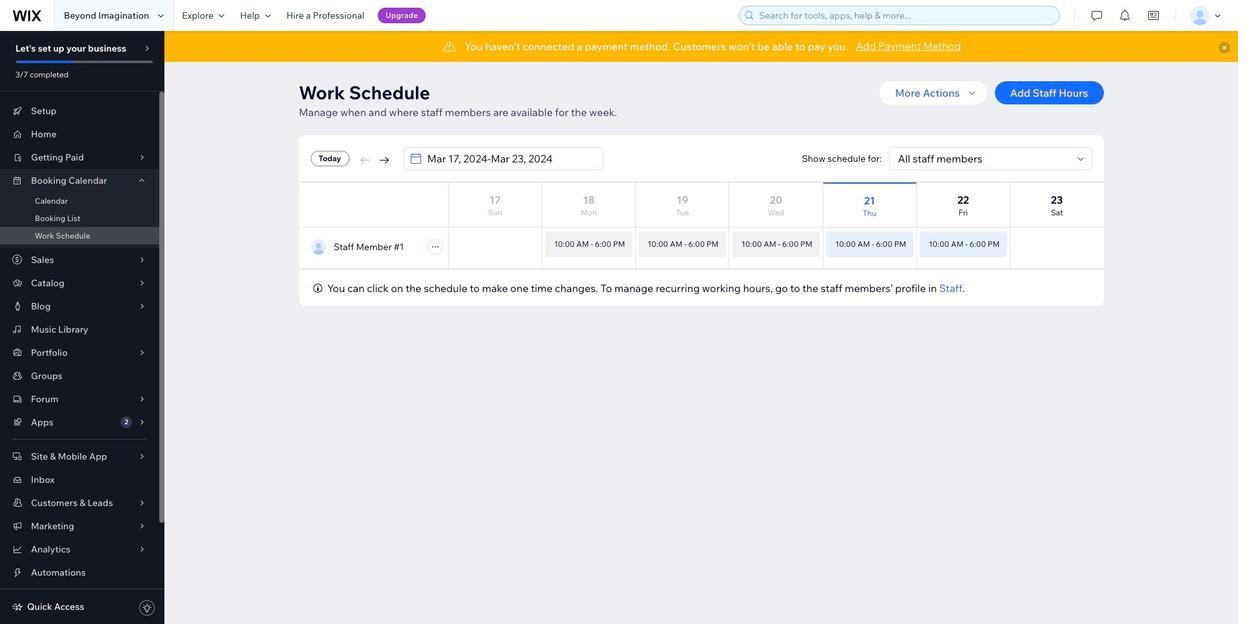 Task type: describe. For each thing, give the bounding box(es) containing it.
Search for tools, apps, help & more... field
[[755, 6, 1056, 25]]



Task type: locate. For each thing, give the bounding box(es) containing it.
Mar 17, 2024-Mar 23, 2024 field
[[423, 148, 599, 170]]

sidebar element
[[0, 31, 164, 624]]

grid
[[299, 182, 1104, 279]]

None field
[[894, 148, 1073, 170]]

alert
[[164, 31, 1238, 62]]



Task type: vqa. For each thing, say whether or not it's contained in the screenshot.
"Mar 17, 2024-Mar 23, 2024" field
yes



